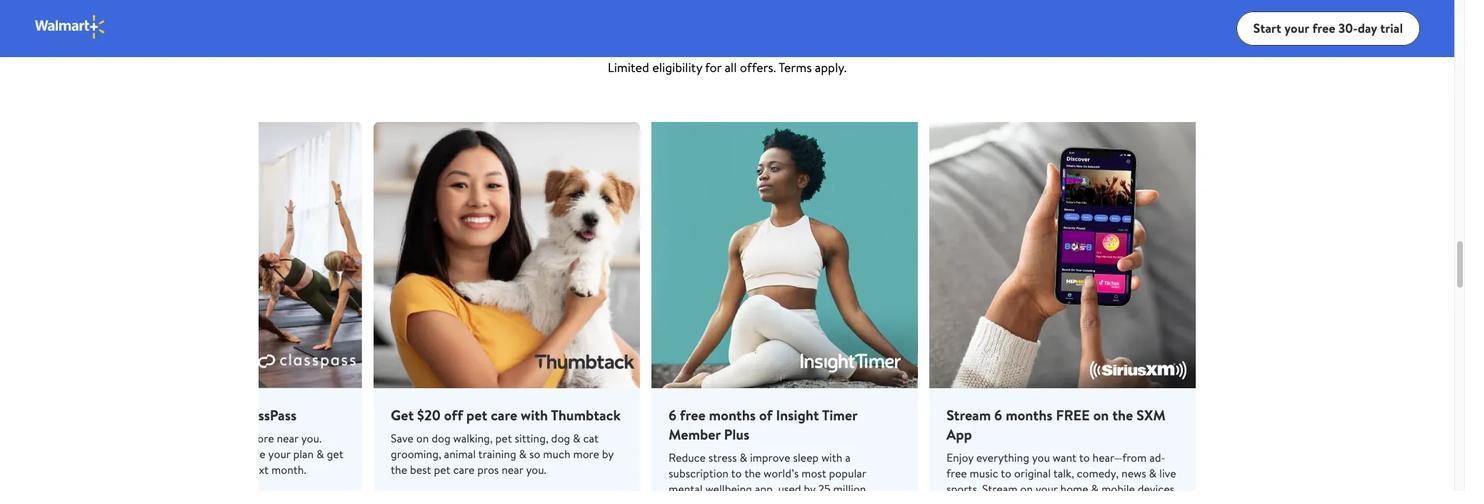 Task type: vqa. For each thing, say whether or not it's contained in the screenshot.
ADD
no



Task type: describe. For each thing, give the bounding box(es) containing it.
studios
[[200, 431, 235, 446]]

on inside get 1 free month of classpass access top-rated studios & more near you. already on classpass? upgrade your plan & get an extra 15 credits for your next month.
[[153, 446, 166, 462]]

classpass
[[238, 406, 297, 425]]

6 inside stream 6 months free on the sxm app enjoy everything you want to hear—from ad- free music to original talk, comedy, news & live sports. stream on your home & mobile devic
[[995, 406, 1002, 425]]

free inside get 1 free month of classpass access top-rated studios & more near you. already on classpass? upgrade your plan & get an extra 15 credits for your next month.
[[148, 406, 173, 425]]

2 horizontal spatial to
[[1079, 450, 1090, 466]]

reduce
[[669, 450, 706, 466]]

the inside 6 free months of insight timer member plus reduce stress & improve sleep with a subscription to the world's most popular mental wellbeing app, used by 25 milli
[[745, 466, 761, 482]]

off
[[444, 406, 463, 425]]

music
[[970, 466, 998, 482]]

0 vertical spatial stream
[[947, 406, 991, 425]]

near inside get 1 free month of classpass access top-rated studios & more near you. already on classpass? upgrade your plan & get an extra 15 credits for your next month.
[[277, 431, 299, 446]]

upgrade
[[223, 446, 266, 462]]

everything
[[976, 450, 1029, 466]]

mental
[[669, 482, 703, 492]]

& left cat
[[573, 431, 581, 446]]

get $20 off pet care with thumbtack save on dog walking, pet sitting, dog & cat grooming, animal training & so much more by the best pet care pros near you.
[[391, 406, 621, 478]]

rated
[[171, 431, 197, 446]]

stream 6 months free on the sxm app enjoy everything you want to hear—from ad- free music to original talk, comedy, news & live sports. stream on your home & mobile devic
[[947, 406, 1176, 492]]

1 dog from the left
[[432, 431, 451, 446]]

2 horizontal spatial pet
[[495, 431, 512, 446]]

popular
[[829, 466, 866, 482]]

a
[[845, 450, 851, 466]]

0 vertical spatial care
[[491, 406, 517, 425]]

want
[[1053, 450, 1077, 466]]

start your free 30-day trial
[[1253, 19, 1403, 37]]

& right home
[[1091, 482, 1099, 492]]

by inside 6 free months of insight timer member plus reduce stress & improve sleep with a subscription to the world's most popular mental wellbeing app, used by 25 milli
[[804, 482, 815, 492]]

25
[[818, 482, 831, 492]]

top-
[[150, 431, 171, 446]]

your inside stream 6 months free on the sxm app enjoy everything you want to hear—from ad- free music to original talk, comedy, news & live sports. stream on your home & mobile devic
[[1036, 482, 1058, 492]]

get
[[327, 446, 343, 462]]

app
[[947, 425, 972, 444]]

1 horizontal spatial to
[[1001, 466, 1012, 482]]

best
[[410, 462, 431, 478]]

sxm
[[1137, 406, 1166, 425]]

eligibility
[[652, 59, 702, 76]]

app,
[[755, 482, 776, 492]]

all
[[725, 59, 737, 76]]

news
[[1122, 466, 1146, 482]]

get for get 1 free month of classpass
[[113, 406, 136, 425]]

terms
[[779, 59, 812, 76]]

next
[[247, 462, 269, 478]]

classpass?
[[169, 446, 220, 462]]

your left the plan
[[268, 446, 290, 462]]

of inside get 1 free month of classpass access top-rated studios & more near you. already on classpass? upgrade your plan & get an extra 15 credits for your next month.
[[221, 406, 234, 425]]

stress
[[708, 450, 737, 466]]

apply.
[[815, 59, 847, 76]]

wellbeing
[[705, 482, 752, 492]]

6 free months of insight timer member plus reduce stress & improve sleep with a subscription to the world's most popular mental wellbeing app, used by 25 milli
[[669, 406, 866, 492]]

grooming,
[[391, 446, 441, 462]]

so
[[529, 446, 540, 462]]

enjoy
[[947, 450, 974, 466]]

start your free 30-day trial button
[[1236, 11, 1420, 46]]

training
[[478, 446, 516, 462]]

talk,
[[1053, 466, 1074, 482]]

1
[[139, 406, 144, 425]]

the inside get $20 off pet care with thumbtack save on dog walking, pet sitting, dog & cat grooming, animal training & so much more by the best pet care pros near you.
[[391, 462, 407, 478]]

free inside 6 free months of insight timer member plus reduce stress & improve sleep with a subscription to the world's most popular mental wellbeing app, used by 25 milli
[[680, 406, 706, 425]]

insight
[[776, 406, 819, 425]]

near inside get $20 off pet care with thumbtack save on dog walking, pet sitting, dog & cat grooming, animal training & so much more by the best pet care pros near you.
[[502, 462, 523, 478]]

0 vertical spatial pet
[[466, 406, 487, 425]]

sleep
[[793, 450, 819, 466]]

home
[[1061, 482, 1089, 492]]

an
[[113, 462, 124, 478]]

limited
[[608, 59, 649, 76]]

on inside get $20 off pet care with thumbtack save on dog walking, pet sitting, dog & cat grooming, animal training & so much more by the best pet care pros near you.
[[416, 431, 429, 446]]



Task type: locate. For each thing, give the bounding box(es) containing it.
stream up enjoy
[[947, 406, 991, 425]]

get left 1
[[113, 406, 136, 425]]

free up reduce
[[680, 406, 706, 425]]

your inside button
[[1285, 19, 1309, 37]]

1 vertical spatial you.
[[526, 462, 546, 478]]

& left live
[[1149, 466, 1157, 482]]

1 horizontal spatial of
[[759, 406, 773, 425]]

world's
[[764, 466, 799, 482]]

for right credits
[[204, 462, 219, 478]]

1 horizontal spatial care
[[491, 406, 517, 425]]

& left 'so'
[[519, 446, 527, 462]]

pet
[[466, 406, 487, 425], [495, 431, 512, 446], [434, 462, 451, 478]]

0 vertical spatial near
[[277, 431, 299, 446]]

mobile
[[1102, 482, 1135, 492]]

& right studios
[[238, 431, 245, 446]]

you.
[[301, 431, 322, 446], [526, 462, 546, 478]]

0 horizontal spatial to
[[731, 466, 742, 482]]

to left the app,
[[731, 466, 742, 482]]

months inside 6 free months of insight timer member plus reduce stress & improve sleep with a subscription to the world's most popular mental wellbeing app, used by 25 milli
[[709, 406, 756, 425]]

already
[[113, 446, 151, 462]]

get up save
[[391, 406, 414, 425]]

1 horizontal spatial by
[[804, 482, 815, 492]]

1 horizontal spatial more
[[573, 446, 599, 462]]

original
[[1014, 466, 1051, 482]]

1 horizontal spatial months
[[1006, 406, 1053, 425]]

15
[[155, 462, 165, 478]]

free
[[1056, 406, 1090, 425]]

improve
[[750, 450, 790, 466]]

1 horizontal spatial get
[[391, 406, 414, 425]]

credits
[[168, 462, 202, 478]]

of
[[221, 406, 234, 425], [759, 406, 773, 425]]

months inside stream 6 months free on the sxm app enjoy everything you want to hear—from ad- free music to original talk, comedy, news & live sports. stream on your home & mobile devic
[[1006, 406, 1053, 425]]

0 horizontal spatial with
[[521, 406, 548, 425]]

access
[[113, 431, 147, 446]]

30-
[[1339, 19, 1358, 37]]

2 6 from the left
[[995, 406, 1002, 425]]

0 horizontal spatial you.
[[301, 431, 322, 446]]

with left a
[[821, 450, 843, 466]]

timer
[[822, 406, 858, 425]]

0 horizontal spatial dog
[[432, 431, 451, 446]]

on down you
[[1020, 482, 1033, 492]]

you. inside get 1 free month of classpass access top-rated studios & more near you. already on classpass? upgrade your plan & get an extra 15 credits for your next month.
[[301, 431, 322, 446]]

of inside 6 free months of insight timer member plus reduce stress & improve sleep with a subscription to the world's most popular mental wellbeing app, used by 25 milli
[[759, 406, 773, 425]]

1 vertical spatial for
[[204, 462, 219, 478]]

1 horizontal spatial the
[[745, 466, 761, 482]]

member
[[669, 425, 721, 444]]

ad-
[[1150, 450, 1166, 466]]

free right 1
[[148, 406, 173, 425]]

month
[[177, 406, 218, 425]]

1 6 from the left
[[669, 406, 677, 425]]

1 vertical spatial near
[[502, 462, 523, 478]]

2 of from the left
[[759, 406, 773, 425]]

1 horizontal spatial you.
[[526, 462, 546, 478]]

get 1 free month of classpass access top-rated studios & more near you. already on classpass? upgrade your plan & get an extra 15 credits for your next month.
[[113, 406, 343, 478]]

the inside stream 6 months free on the sxm app enjoy everything you want to hear—from ad- free music to original talk, comedy, news & live sports. stream on your home & mobile devic
[[1112, 406, 1133, 425]]

dog right the sitting,
[[551, 431, 570, 446]]

1 of from the left
[[221, 406, 234, 425]]

near
[[277, 431, 299, 446], [502, 462, 523, 478]]

live
[[1160, 466, 1176, 482]]

more inside get $20 off pet care with thumbtack save on dog walking, pet sitting, dog & cat grooming, animal training & so much more by the best pet care pros near you.
[[573, 446, 599, 462]]

pros
[[477, 462, 499, 478]]

& left get
[[316, 446, 324, 462]]

on right extra
[[153, 446, 166, 462]]

with inside 6 free months of insight timer member plus reduce stress & improve sleep with a subscription to the world's most popular mental wellbeing app, used by 25 milli
[[821, 450, 843, 466]]

offers.
[[740, 59, 776, 76]]

your
[[1285, 19, 1309, 37], [268, 446, 290, 462], [222, 462, 244, 478], [1036, 482, 1058, 492]]

pet left the sitting,
[[495, 431, 512, 446]]

2 dog from the left
[[551, 431, 570, 446]]

months up stress
[[709, 406, 756, 425]]

care left 'pros'
[[453, 462, 475, 478]]

your left home
[[1036, 482, 1058, 492]]

by left the 25
[[804, 482, 815, 492]]

trial
[[1380, 19, 1403, 37]]

used
[[778, 482, 801, 492]]

start
[[1253, 19, 1282, 37]]

months for of
[[709, 406, 756, 425]]

0 horizontal spatial months
[[709, 406, 756, 425]]

months left free
[[1006, 406, 1053, 425]]

near down classpass
[[277, 431, 299, 446]]

care up the sitting,
[[491, 406, 517, 425]]

the
[[1112, 406, 1133, 425], [391, 462, 407, 478], [745, 466, 761, 482]]

$20
[[417, 406, 441, 425]]

most
[[802, 466, 826, 482]]

0 horizontal spatial 6
[[669, 406, 677, 425]]

near right 'pros'
[[502, 462, 523, 478]]

more
[[248, 431, 274, 446], [573, 446, 599, 462]]

save
[[391, 431, 414, 446]]

6 up the everything
[[995, 406, 1002, 425]]

pet right off
[[466, 406, 487, 425]]

0 vertical spatial for
[[705, 59, 722, 76]]

your right start
[[1285, 19, 1309, 37]]

hear—from
[[1093, 450, 1147, 466]]

stream
[[947, 406, 991, 425], [982, 482, 1018, 492]]

you. left get
[[301, 431, 322, 446]]

cat
[[583, 431, 599, 446]]

limited eligibility for all offers. terms apply.
[[608, 59, 847, 76]]

plus
[[724, 425, 750, 444]]

0 horizontal spatial for
[[204, 462, 219, 478]]

1 horizontal spatial with
[[821, 450, 843, 466]]

2 get from the left
[[391, 406, 414, 425]]

free
[[1312, 19, 1335, 37], [148, 406, 173, 425], [680, 406, 706, 425], [947, 466, 967, 482]]

1 months from the left
[[709, 406, 756, 425]]

0 horizontal spatial get
[[113, 406, 136, 425]]

on
[[1093, 406, 1109, 425], [416, 431, 429, 446], [153, 446, 166, 462], [1020, 482, 1033, 492]]

free left music
[[947, 466, 967, 482]]

the left best
[[391, 462, 407, 478]]

0 horizontal spatial by
[[602, 446, 614, 462]]

more inside get 1 free month of classpass access top-rated studios & more near you. already on classpass? upgrade your plan & get an extra 15 credits for your next month.
[[248, 431, 274, 446]]

1 horizontal spatial near
[[502, 462, 523, 478]]

1 horizontal spatial for
[[705, 59, 722, 76]]

for inside get 1 free month of classpass access top-rated studios & more near you. already on classpass? upgrade your plan & get an extra 15 credits for your next month.
[[204, 462, 219, 478]]

of left insight on the right bottom
[[759, 406, 773, 425]]

walmart+ image
[[34, 14, 106, 40]]

1 vertical spatial pet
[[495, 431, 512, 446]]

extra
[[127, 462, 153, 478]]

free inside stream 6 months free on the sxm app enjoy everything you want to hear—from ad- free music to original talk, comedy, news & live sports. stream on your home & mobile devic
[[947, 466, 967, 482]]

your left next
[[222, 462, 244, 478]]

1 vertical spatial stream
[[982, 482, 1018, 492]]

pet right best
[[434, 462, 451, 478]]

&
[[238, 431, 245, 446], [573, 431, 581, 446], [316, 446, 324, 462], [519, 446, 527, 462], [740, 450, 747, 466], [1149, 466, 1157, 482], [1091, 482, 1099, 492]]

6 inside 6 free months of insight timer member plus reduce stress & improve sleep with a subscription to the world's most popular mental wellbeing app, used by 25 milli
[[669, 406, 677, 425]]

1 get from the left
[[113, 406, 136, 425]]

with inside get $20 off pet care with thumbtack save on dog walking, pet sitting, dog & cat grooming, animal training & so much more by the best pet care pros near you.
[[521, 406, 548, 425]]

1 vertical spatial care
[[453, 462, 475, 478]]

1 horizontal spatial pet
[[466, 406, 487, 425]]

walking,
[[453, 431, 493, 446]]

the left sxm
[[1112, 406, 1133, 425]]

of up studios
[[221, 406, 234, 425]]

months
[[709, 406, 756, 425], [1006, 406, 1053, 425]]

months for free
[[1006, 406, 1053, 425]]

2 vertical spatial pet
[[434, 462, 451, 478]]

with up the sitting,
[[521, 406, 548, 425]]

for
[[705, 59, 722, 76], [204, 462, 219, 478]]

& right stress
[[740, 450, 747, 466]]

0 horizontal spatial the
[[391, 462, 407, 478]]

subscription
[[669, 466, 729, 482]]

to
[[1079, 450, 1090, 466], [731, 466, 742, 482], [1001, 466, 1012, 482]]

for left all at the top of the page
[[705, 59, 722, 76]]

get
[[113, 406, 136, 425], [391, 406, 414, 425]]

0 horizontal spatial near
[[277, 431, 299, 446]]

sitting,
[[515, 431, 549, 446]]

to inside 6 free months of insight timer member plus reduce stress & improve sleep with a subscription to the world's most popular mental wellbeing app, used by 25 milli
[[731, 466, 742, 482]]

thumbtack
[[551, 406, 621, 425]]

more right much
[[573, 446, 599, 462]]

the left world's
[[745, 466, 761, 482]]

much
[[543, 446, 571, 462]]

0 vertical spatial with
[[521, 406, 548, 425]]

plan
[[293, 446, 314, 462]]

0 horizontal spatial of
[[221, 406, 234, 425]]

care
[[491, 406, 517, 425], [453, 462, 475, 478]]

you. down the sitting,
[[526, 462, 546, 478]]

2 months from the left
[[1006, 406, 1053, 425]]

comedy,
[[1077, 466, 1119, 482]]

free left 30-
[[1312, 19, 1335, 37]]

more down classpass
[[248, 431, 274, 446]]

sports.
[[947, 482, 980, 492]]

get inside get 1 free month of classpass access top-rated studios & more near you. already on classpass? upgrade your plan & get an extra 15 credits for your next month.
[[113, 406, 136, 425]]

to right music
[[1001, 466, 1012, 482]]

day
[[1358, 19, 1377, 37]]

1 horizontal spatial dog
[[551, 431, 570, 446]]

& inside 6 free months of insight timer member plus reduce stress & improve sleep with a subscription to the world's most popular mental wellbeing app, used by 25 milli
[[740, 450, 747, 466]]

get for get $20 off pet care with thumbtack
[[391, 406, 414, 425]]

by right cat
[[602, 446, 614, 462]]

to right want
[[1079, 450, 1090, 466]]

0 vertical spatial you.
[[301, 431, 322, 446]]

1 vertical spatial with
[[821, 450, 843, 466]]

animal
[[444, 446, 476, 462]]

6 up reduce
[[669, 406, 677, 425]]

0 horizontal spatial more
[[248, 431, 274, 446]]

1 horizontal spatial 6
[[995, 406, 1002, 425]]

by
[[602, 446, 614, 462], [804, 482, 815, 492]]

month.
[[271, 462, 306, 478]]

1 vertical spatial by
[[804, 482, 815, 492]]

0 horizontal spatial pet
[[434, 462, 451, 478]]

stream down the everything
[[982, 482, 1018, 492]]

by inside get $20 off pet care with thumbtack save on dog walking, pet sitting, dog & cat grooming, animal training & so much more by the best pet care pros near you.
[[602, 446, 614, 462]]

dog down $20
[[432, 431, 451, 446]]

you. inside get $20 off pet care with thumbtack save on dog walking, pet sitting, dog & cat grooming, animal training & so much more by the best pet care pros near you.
[[526, 462, 546, 478]]

get inside get $20 off pet care with thumbtack save on dog walking, pet sitting, dog & cat grooming, animal training & so much more by the best pet care pros near you.
[[391, 406, 414, 425]]

2 horizontal spatial the
[[1112, 406, 1133, 425]]

you
[[1032, 450, 1050, 466]]

on right save
[[416, 431, 429, 446]]

0 horizontal spatial care
[[453, 462, 475, 478]]

dog
[[432, 431, 451, 446], [551, 431, 570, 446]]

0 vertical spatial by
[[602, 446, 614, 462]]

free inside button
[[1312, 19, 1335, 37]]

on right free
[[1093, 406, 1109, 425]]



